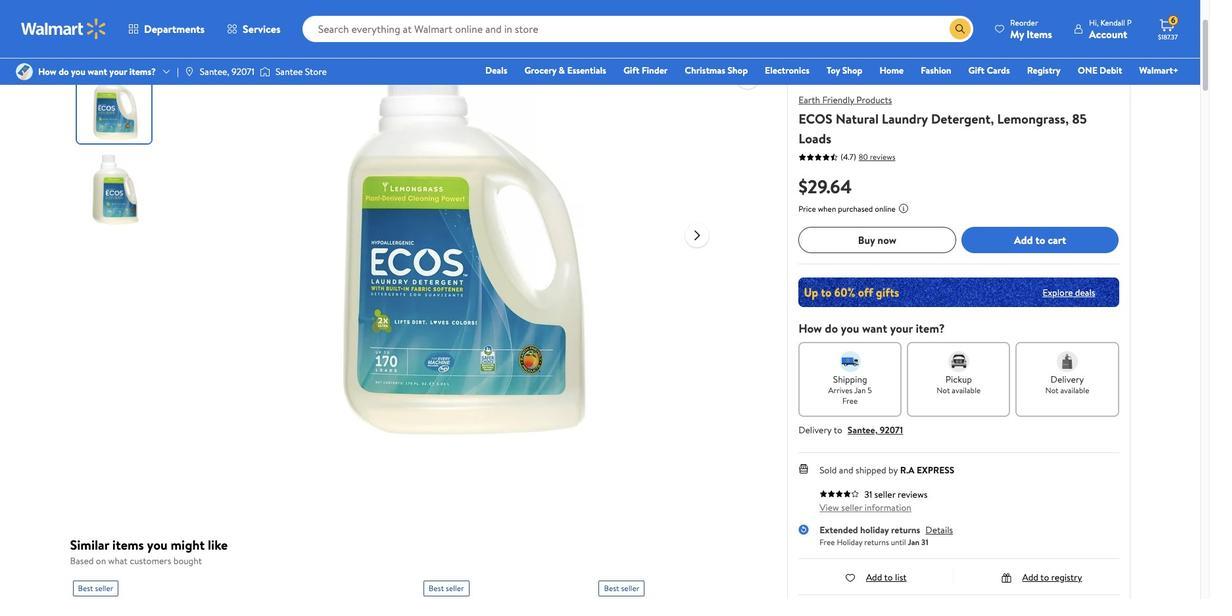 Task type: vqa. For each thing, say whether or not it's contained in the screenshot.
Not inside the Pickup Not available
yes



Task type: describe. For each thing, give the bounding box(es) containing it.
home
[[880, 64, 904, 77]]

1 vertical spatial santee,
[[848, 424, 878, 437]]

80
[[859, 151, 868, 162]]

reviews for 31 seller reviews
[[898, 488, 928, 501]]

Walmart Site-Wide search field
[[302, 16, 973, 42]]

you for how do you want your items?
[[71, 65, 85, 78]]

my
[[1010, 27, 1024, 41]]

online
[[875, 203, 896, 214]]

jan inside extended holiday returns details free holiday returns until jan 31
[[908, 536, 920, 548]]

not for delivery
[[1045, 385, 1059, 396]]

details
[[926, 524, 953, 537]]

walmart image
[[21, 18, 107, 39]]

one debit link
[[1072, 63, 1128, 78]]

price
[[935, 42, 956, 56]]

reviewers highlighted: smell, price
[[818, 42, 956, 56]]

items
[[1027, 27, 1052, 41]]

2 best from the left
[[429, 582, 444, 594]]

items
[[112, 536, 144, 554]]

on
[[96, 554, 106, 568]]

how for how do you want your item?
[[799, 320, 822, 337]]

kendall
[[1101, 17, 1125, 28]]

christmas shop link
[[679, 63, 754, 78]]

gift for gift finder
[[623, 64, 640, 77]]

finder
[[642, 64, 668, 77]]

0 horizontal spatial returns
[[864, 536, 889, 548]]

loads
[[799, 130, 831, 147]]

until
[[891, 536, 906, 548]]

add to registry button
[[1001, 571, 1082, 584]]

shipping arrives jan 5 free
[[828, 373, 872, 406]]

add for add to cart
[[1014, 233, 1033, 247]]

add to registry
[[1022, 571, 1082, 584]]

ecos
[[799, 110, 833, 128]]

items?
[[129, 65, 156, 78]]

highlighted:
[[861, 42, 908, 56]]

$29.64
[[799, 174, 852, 199]]

intent image for delivery image
[[1057, 351, 1078, 372]]

based
[[70, 554, 94, 568]]

now
[[878, 233, 897, 247]]

lemongrass,
[[997, 110, 1069, 128]]

home link
[[874, 63, 910, 78]]

toy shop link
[[821, 63, 868, 78]]

your for item?
[[890, 320, 913, 337]]

5
[[868, 385, 872, 396]]

reorder my items
[[1010, 17, 1052, 41]]

like
[[208, 536, 228, 554]]

detergent,
[[931, 110, 994, 128]]

up to sixty percent off deals. shop now. image
[[799, 278, 1119, 307]]

80 reviews link
[[856, 151, 895, 162]]

registry link
[[1021, 63, 1067, 78]]

ecos natural laundry detergent, lemongrass, 85 loads image
[[254, 34, 675, 454]]

add to favorites list, ecos natural laundry detergent, lemongrass, 85 loads image
[[740, 40, 756, 56]]

available for delivery
[[1060, 385, 1089, 396]]

gift finder
[[623, 64, 668, 77]]

want for items?
[[88, 65, 107, 78]]

deals
[[1075, 286, 1095, 299]]

Search search field
[[302, 16, 973, 42]]

ecos natural laundry detergent, lemongrass, 85 loads - image 2 of 2 image
[[77, 151, 154, 228]]

0 vertical spatial santee,
[[200, 65, 229, 78]]

debit
[[1100, 64, 1122, 77]]

reorder
[[1010, 17, 1038, 28]]

gift for gift cards
[[968, 64, 985, 77]]

electronics link
[[759, 63, 816, 78]]

next media item image
[[689, 227, 705, 243]]

services
[[243, 22, 281, 36]]

details button
[[926, 524, 953, 537]]

1 best seller from the left
[[78, 582, 113, 594]]

fashion link
[[915, 63, 957, 78]]

6 $187.37
[[1158, 15, 1178, 41]]

smell,
[[910, 42, 933, 56]]

 image for santee store
[[260, 65, 270, 78]]

santee, 92071 button
[[848, 424, 903, 437]]

gift cards
[[968, 64, 1010, 77]]

free for extended
[[820, 536, 835, 548]]

legal information image
[[898, 203, 909, 214]]

add for add to list
[[866, 571, 882, 584]]

holiday
[[837, 536, 863, 548]]

list
[[895, 571, 907, 584]]

(4.7) 80 reviews
[[841, 151, 895, 162]]

explore deals link
[[1037, 281, 1101, 304]]

customers
[[130, 554, 171, 568]]

extended
[[820, 524, 858, 537]]

purchased
[[838, 203, 873, 214]]

pickup not available
[[937, 373, 981, 396]]

add to list button
[[845, 571, 907, 584]]

and
[[839, 464, 853, 477]]

 image for santee, 92071
[[184, 66, 195, 77]]

grocery
[[524, 64, 557, 77]]

reviews for (4.7) 80 reviews
[[870, 151, 895, 162]]

bought
[[173, 554, 202, 568]]

extended holiday returns details free holiday returns until jan 31
[[820, 524, 953, 548]]

information
[[865, 501, 911, 514]]

ecos natural laundry detergent, lemongrass, 85 loads - image 1 of 2 image
[[77, 66, 154, 143]]

departments
[[144, 22, 205, 36]]

earth friendly products link
[[799, 93, 892, 107]]

1 vertical spatial 92071
[[880, 424, 903, 437]]

intent image for shipping image
[[840, 351, 861, 372]]

registry
[[1051, 571, 1082, 584]]

view
[[820, 501, 839, 514]]

deals
[[485, 64, 507, 77]]

gift cards link
[[963, 63, 1016, 78]]



Task type: locate. For each thing, give the bounding box(es) containing it.
2 horizontal spatial  image
[[260, 65, 270, 78]]

delivery for to
[[799, 424, 832, 437]]

jan inside "shipping arrives jan 5 free"
[[854, 385, 866, 396]]

1 horizontal spatial 31
[[921, 536, 928, 548]]

to left cart
[[1036, 233, 1045, 247]]

1 vertical spatial 31
[[921, 536, 928, 548]]

to for santee,
[[834, 424, 842, 437]]

0 horizontal spatial santee,
[[200, 65, 229, 78]]

0 horizontal spatial want
[[88, 65, 107, 78]]

0 horizontal spatial free
[[820, 536, 835, 548]]

1 vertical spatial your
[[890, 320, 913, 337]]

santee, right |
[[200, 65, 229, 78]]

0 horizontal spatial reviews
[[870, 151, 895, 162]]

deals link
[[479, 63, 513, 78]]

0 horizontal spatial best
[[78, 582, 93, 594]]

 image
[[16, 63, 33, 80], [260, 65, 270, 78], [184, 66, 195, 77]]

1 horizontal spatial returns
[[891, 524, 920, 537]]

add inside button
[[1014, 233, 1033, 247]]

0 vertical spatial how
[[38, 65, 56, 78]]

shop for christmas shop
[[728, 64, 748, 77]]

31 seller reviews
[[864, 488, 928, 501]]

add for add to registry
[[1022, 571, 1038, 584]]

0 horizontal spatial available
[[952, 385, 981, 396]]

essentials
[[567, 64, 606, 77]]

3 best from the left
[[604, 582, 619, 594]]

free left holiday
[[820, 536, 835, 548]]

1 horizontal spatial available
[[1060, 385, 1089, 396]]

reviews inside (4.7) 80 reviews
[[870, 151, 895, 162]]

santee, down 5
[[848, 424, 878, 437]]

gift left finder
[[623, 64, 640, 77]]

1 horizontal spatial you
[[147, 536, 168, 554]]

returns
[[891, 524, 920, 537], [864, 536, 889, 548]]

want left item?
[[862, 320, 887, 337]]

available inside pickup not available
[[952, 385, 981, 396]]

0 horizontal spatial 31
[[864, 488, 872, 501]]

92071 down services popup button
[[232, 65, 254, 78]]

delivery
[[1051, 373, 1084, 386], [799, 424, 832, 437]]

2 shop from the left
[[842, 64, 863, 77]]

shop down add to favorites list, ecos natural laundry detergent, lemongrass, 85 loads "icon"
[[728, 64, 748, 77]]

zoom image modal image
[[740, 69, 756, 85]]

laundry
[[882, 110, 928, 128]]

2 horizontal spatial best seller
[[604, 582, 639, 594]]

electronics
[[765, 64, 810, 77]]

your left item?
[[890, 320, 913, 337]]

gift finder link
[[618, 63, 674, 78]]

0 horizontal spatial not
[[937, 385, 950, 396]]

0 vertical spatial delivery
[[1051, 373, 1084, 386]]

gift left 'cards'
[[968, 64, 985, 77]]

add left cart
[[1014, 233, 1033, 247]]

seller
[[874, 488, 896, 501], [841, 501, 863, 514], [95, 582, 113, 594], [446, 582, 464, 594], [621, 582, 639, 594]]

2 available from the left
[[1060, 385, 1089, 396]]

to for registry
[[1041, 571, 1049, 584]]

2 horizontal spatial best
[[604, 582, 619, 594]]

not down the intent image for delivery on the bottom right of page
[[1045, 385, 1059, 396]]

 image down walmart "image"
[[16, 63, 33, 80]]

products
[[857, 93, 892, 107]]

0 horizontal spatial your
[[109, 65, 127, 78]]

3.8387 stars out of 5, based on 31 seller reviews element
[[820, 490, 859, 498]]

(4.7)
[[841, 151, 856, 162]]

santee,
[[200, 65, 229, 78], [848, 424, 878, 437]]

available for pickup
[[952, 385, 981, 396]]

walmart+ link
[[1133, 63, 1184, 78]]

do for how do you want your items?
[[59, 65, 69, 78]]

1 horizontal spatial do
[[825, 320, 838, 337]]

p
[[1127, 17, 1132, 28]]

not for pickup
[[937, 385, 950, 396]]

to for list
[[884, 571, 893, 584]]

31 down shipped
[[864, 488, 872, 501]]

buy
[[858, 233, 875, 247]]

not inside delivery not available
[[1045, 385, 1059, 396]]

1 horizontal spatial santee,
[[848, 424, 878, 437]]

reviews down r.a
[[898, 488, 928, 501]]

free down shipping
[[843, 395, 858, 406]]

2 vertical spatial you
[[147, 536, 168, 554]]

delivery inside delivery not available
[[1051, 373, 1084, 386]]

express
[[917, 464, 955, 477]]

31 right until
[[921, 536, 928, 548]]

available
[[952, 385, 981, 396], [1060, 385, 1089, 396]]

1 horizontal spatial 92071
[[880, 424, 903, 437]]

you up customers
[[147, 536, 168, 554]]

1 horizontal spatial jan
[[908, 536, 920, 548]]

0 horizontal spatial shop
[[728, 64, 748, 77]]

you inside similar items you might like based on what customers bought
[[147, 536, 168, 554]]

1 horizontal spatial your
[[890, 320, 913, 337]]

view seller information link
[[820, 501, 911, 514]]

shipped
[[856, 464, 886, 477]]

1 horizontal spatial free
[[843, 395, 858, 406]]

returns left until
[[864, 536, 889, 548]]

3 best seller from the left
[[604, 582, 639, 594]]

0 vertical spatial 92071
[[232, 65, 254, 78]]

fashion
[[921, 64, 951, 77]]

explore deals
[[1043, 286, 1095, 299]]

what
[[108, 554, 127, 568]]

one
[[1078, 64, 1098, 77]]

sold
[[820, 464, 837, 477]]

grocery & essentials
[[524, 64, 606, 77]]

r.a
[[900, 464, 915, 477]]

christmas
[[685, 64, 725, 77]]

&
[[559, 64, 565, 77]]

how for how do you want your items?
[[38, 65, 56, 78]]

christmas shop
[[685, 64, 748, 77]]

want left items?
[[88, 65, 107, 78]]

best
[[78, 582, 93, 594], [429, 582, 444, 594], [604, 582, 619, 594]]

similar items you might like based on what customers bought
[[70, 536, 228, 568]]

grocery & essentials link
[[519, 63, 612, 78]]

delivery up the sold
[[799, 424, 832, 437]]

pickup
[[946, 373, 972, 386]]

0 vertical spatial 31
[[864, 488, 872, 501]]

you up intent image for shipping
[[841, 320, 859, 337]]

delivery for not
[[1051, 373, 1084, 386]]

jan left 5
[[854, 385, 866, 396]]

arrives
[[828, 385, 853, 396]]

add to cart
[[1014, 233, 1066, 247]]

free inside extended holiday returns details free holiday returns until jan 31
[[820, 536, 835, 548]]

add left registry
[[1022, 571, 1038, 584]]

1 horizontal spatial reviews
[[898, 488, 928, 501]]

to inside button
[[1036, 233, 1045, 247]]

returns down 'information' in the bottom of the page
[[891, 524, 920, 537]]

2 gift from the left
[[968, 64, 985, 77]]

1 horizontal spatial  image
[[184, 66, 195, 77]]

0 horizontal spatial  image
[[16, 63, 33, 80]]

you for how do you want your item?
[[841, 320, 859, 337]]

reviews
[[870, 151, 895, 162], [898, 488, 928, 501]]

 image left santee
[[260, 65, 270, 78]]

2 best seller from the left
[[429, 582, 464, 594]]

0 vertical spatial jan
[[854, 385, 866, 396]]

1 gift from the left
[[623, 64, 640, 77]]

$187.37
[[1158, 32, 1178, 41]]

hi,
[[1089, 17, 1099, 28]]

one debit
[[1078, 64, 1122, 77]]

do
[[59, 65, 69, 78], [825, 320, 838, 337]]

reviews right 80
[[870, 151, 895, 162]]

when
[[818, 203, 836, 214]]

1 vertical spatial do
[[825, 320, 838, 337]]

shop
[[728, 64, 748, 77], [842, 64, 863, 77]]

0 vertical spatial reviews
[[870, 151, 895, 162]]

to for cart
[[1036, 233, 1045, 247]]

1 available from the left
[[952, 385, 981, 396]]

your for items?
[[109, 65, 127, 78]]

reviewers
[[818, 42, 859, 56]]

1 shop from the left
[[728, 64, 748, 77]]

delivery to santee, 92071
[[799, 424, 903, 437]]

price when purchased online
[[799, 203, 896, 214]]

you for similar items you might like based on what customers bought
[[147, 536, 168, 554]]

intent image for pickup image
[[948, 351, 969, 372]]

price
[[799, 203, 816, 214]]

explore
[[1043, 286, 1073, 299]]

|
[[177, 65, 179, 78]]

1 horizontal spatial best
[[429, 582, 444, 594]]

to left registry
[[1041, 571, 1049, 584]]

free for shipping
[[843, 395, 858, 406]]

0 horizontal spatial 92071
[[232, 65, 254, 78]]

item?
[[916, 320, 945, 337]]

1 not from the left
[[937, 385, 950, 396]]

free inside "shipping arrives jan 5 free"
[[843, 395, 858, 406]]

1 horizontal spatial want
[[862, 320, 887, 337]]

available down 'intent image for pickup'
[[952, 385, 981, 396]]

jan right until
[[908, 536, 920, 548]]

natural
[[836, 110, 879, 128]]

1 vertical spatial reviews
[[898, 488, 928, 501]]

toy shop
[[827, 64, 863, 77]]

you down walmart "image"
[[71, 65, 85, 78]]

shop right toy
[[842, 64, 863, 77]]

1 horizontal spatial delivery
[[1051, 373, 1084, 386]]

how do you want your item?
[[799, 320, 945, 337]]

0 vertical spatial want
[[88, 65, 107, 78]]

85
[[1072, 110, 1087, 128]]

1 horizontal spatial shop
[[842, 64, 863, 77]]

not
[[937, 385, 950, 396], [1045, 385, 1059, 396]]

walmart+
[[1139, 64, 1179, 77]]

gift
[[623, 64, 640, 77], [968, 64, 985, 77]]

departments button
[[117, 13, 216, 45]]

do for how do you want your item?
[[825, 320, 838, 337]]

sold and shipped by r.a express
[[820, 464, 955, 477]]

1 horizontal spatial how
[[799, 320, 822, 337]]

1 vertical spatial free
[[820, 536, 835, 548]]

1 horizontal spatial gift
[[968, 64, 985, 77]]

santee
[[276, 65, 303, 78]]

available down the intent image for delivery on the bottom right of page
[[1060, 385, 1089, 396]]

1 vertical spatial how
[[799, 320, 822, 337]]

0 horizontal spatial how
[[38, 65, 56, 78]]

1 vertical spatial you
[[841, 320, 859, 337]]

0 horizontal spatial jan
[[854, 385, 866, 396]]

add
[[1014, 233, 1033, 247], [866, 571, 882, 584], [1022, 571, 1038, 584]]

1 vertical spatial delivery
[[799, 424, 832, 437]]

buy now
[[858, 233, 897, 247]]

available inside delivery not available
[[1060, 385, 1089, 396]]

1 best from the left
[[78, 582, 93, 594]]

31 inside extended holiday returns details free holiday returns until jan 31
[[921, 536, 928, 548]]

1 horizontal spatial not
[[1045, 385, 1059, 396]]

store
[[305, 65, 327, 78]]

to left the 'list'
[[884, 571, 893, 584]]

shop for toy shop
[[842, 64, 863, 77]]

santee, 92071
[[200, 65, 254, 78]]

0 horizontal spatial gift
[[623, 64, 640, 77]]

2 horizontal spatial you
[[841, 320, 859, 337]]

0 horizontal spatial best seller
[[78, 582, 113, 594]]

to left santee, 92071 button
[[834, 424, 842, 437]]

1 horizontal spatial best seller
[[429, 582, 464, 594]]

0 horizontal spatial delivery
[[799, 424, 832, 437]]

0 vertical spatial your
[[109, 65, 127, 78]]

0 horizontal spatial you
[[71, 65, 85, 78]]

 image for how do you want your items?
[[16, 63, 33, 80]]

0 vertical spatial you
[[71, 65, 85, 78]]

92071 up by
[[880, 424, 903, 437]]

1 vertical spatial want
[[862, 320, 887, 337]]

1 vertical spatial jan
[[908, 536, 920, 548]]

might
[[171, 536, 205, 554]]

your left items?
[[109, 65, 127, 78]]

not down 'intent image for pickup'
[[937, 385, 950, 396]]

add to list
[[866, 571, 907, 584]]

how
[[38, 65, 56, 78], [799, 320, 822, 337]]

0 horizontal spatial do
[[59, 65, 69, 78]]

2 not from the left
[[1045, 385, 1059, 396]]

account
[[1089, 27, 1127, 41]]

not inside pickup not available
[[937, 385, 950, 396]]

how do you want your items?
[[38, 65, 156, 78]]

do up shipping
[[825, 320, 838, 337]]

similar
[[70, 536, 109, 554]]

registry
[[1027, 64, 1061, 77]]

0 vertical spatial do
[[59, 65, 69, 78]]

 image right |
[[184, 66, 195, 77]]

search icon image
[[955, 24, 966, 34]]

add left the 'list'
[[866, 571, 882, 584]]

toy
[[827, 64, 840, 77]]

add to cart button
[[961, 227, 1119, 253]]

delivery down the intent image for delivery on the bottom right of page
[[1051, 373, 1084, 386]]

jan
[[854, 385, 866, 396], [908, 536, 920, 548]]

do down walmart "image"
[[59, 65, 69, 78]]

0 vertical spatial free
[[843, 395, 858, 406]]

want for item?
[[862, 320, 887, 337]]

your
[[109, 65, 127, 78], [890, 320, 913, 337]]



